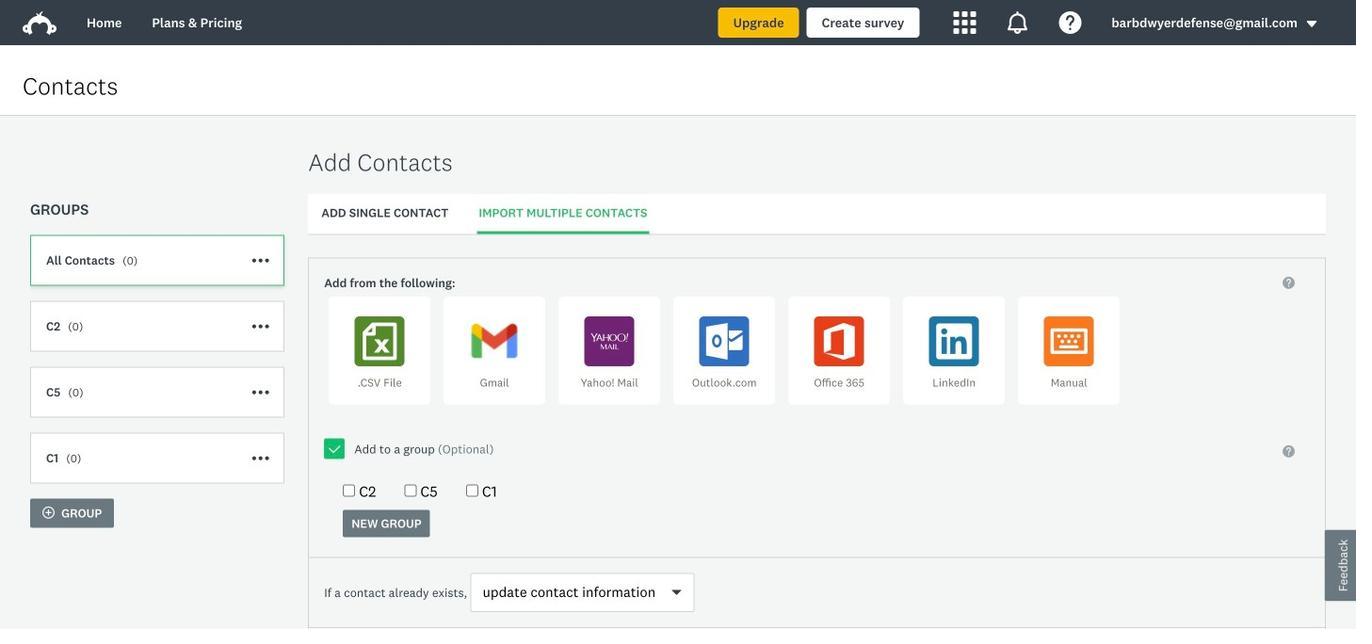 Task type: describe. For each thing, give the bounding box(es) containing it.
1 products icon image from the left
[[954, 11, 976, 34]]

2 products icon image from the left
[[1006, 11, 1029, 34]]

dropdown arrow image
[[1306, 17, 1319, 31]]

surveymonkey logo image
[[23, 11, 57, 35]]



Task type: vqa. For each thing, say whether or not it's contained in the screenshot.
2nd Products Icon
yes



Task type: locate. For each thing, give the bounding box(es) containing it.
None checkbox
[[343, 485, 355, 497]]

products icon image
[[954, 11, 976, 34], [1006, 11, 1029, 34]]

0 horizontal spatial products icon image
[[954, 11, 976, 34]]

1 horizontal spatial products icon image
[[1006, 11, 1029, 34]]

None checkbox
[[404, 485, 417, 497], [466, 485, 478, 497], [404, 485, 417, 497], [466, 485, 478, 497]]

help icon image
[[1059, 11, 1082, 34]]



